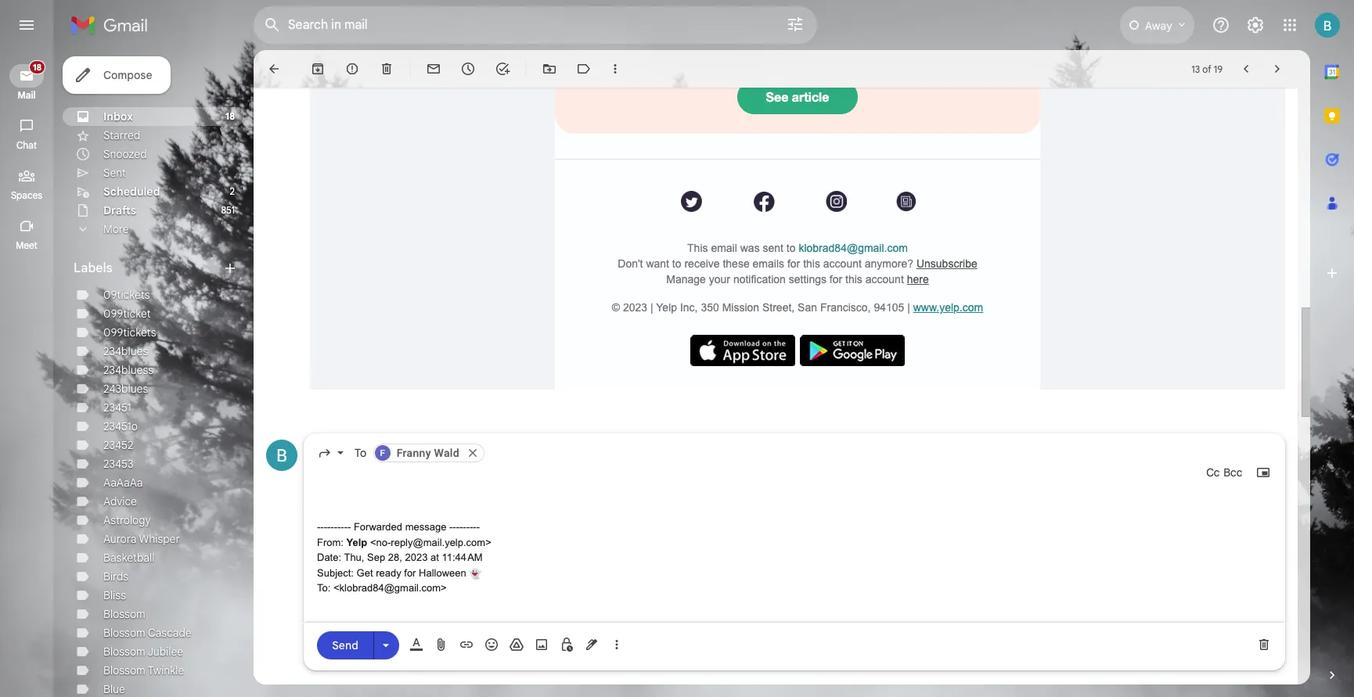 Task type: locate. For each thing, give the bounding box(es) containing it.
account down klobrad84@gmail.com on the top of page
[[824, 257, 862, 270]]

blossom for blossom jubilee
[[103, 645, 145, 659]]

0 horizontal spatial yelp
[[347, 537, 367, 549]]

settings
[[789, 273, 827, 286]]

klobrad84@gmail.com
[[799, 242, 908, 254]]

sent link
[[103, 166, 126, 180]]

18
[[33, 62, 42, 73], [226, 110, 235, 122]]

more send options image
[[378, 638, 394, 653]]

press delete to remove this chip element
[[466, 447, 480, 461]]

advice
[[103, 495, 137, 509]]

navigation
[[0, 50, 55, 698]]

yelp left inc,
[[656, 301, 677, 314]]

1 horizontal spatial |
[[908, 301, 911, 314]]

starred link
[[103, 128, 140, 143]]

23453 link
[[103, 457, 133, 471]]

yelp inside ---------- forwarded message --------- from: yelp <no-reply@mail.yelp.com> date: thu, sep 28, 2023 at 11:44 am subject: get ready for halloween
[[347, 537, 367, 549]]

0 vertical spatial to
[[787, 242, 796, 254]]

1 vertical spatial to
[[673, 257, 682, 270]]

labels image
[[576, 61, 592, 77]]

©
[[612, 301, 620, 314]]

1 | from the left
[[651, 301, 654, 314]]

to link
[[355, 447, 367, 461]]

this up francisco,
[[846, 273, 863, 286]]

Search in mail search field
[[254, 6, 818, 44]]

19
[[1214, 63, 1223, 75]]

blossom for blossom link
[[103, 608, 145, 622]]

press delete to remove this chip image
[[466, 447, 480, 461]]

account down anymore?
[[866, 273, 904, 286]]

1 vertical spatial account
[[866, 273, 904, 286]]

0 vertical spatial this
[[804, 257, 821, 270]]

11 - from the left
[[449, 522, 453, 533]]

older image
[[1270, 61, 1286, 77]]

851
[[221, 204, 235, 216]]

thu,
[[344, 552, 364, 564]]

send button
[[317, 632, 374, 660]]

1 vertical spatial 18
[[226, 110, 235, 122]]

0 vertical spatial yelp
[[656, 301, 677, 314]]

0 horizontal spatial 2023
[[405, 552, 428, 564]]

drafts link
[[103, 204, 136, 218]]

settings image
[[1247, 16, 1265, 34]]

to:
[[317, 583, 331, 595]]

1 vertical spatial this
[[846, 273, 863, 286]]

0 vertical spatial 18
[[33, 62, 42, 73]]

0 vertical spatial 2023
[[623, 301, 648, 314]]

article
[[792, 90, 830, 104]]

13 - from the left
[[456, 522, 460, 533]]

| right ©
[[651, 301, 654, 314]]

account
[[824, 257, 862, 270], [866, 273, 904, 286]]

newer image
[[1239, 61, 1254, 77]]

main menu image
[[17, 16, 36, 34]]

bliss
[[103, 589, 126, 603]]

1 horizontal spatial 18
[[226, 110, 235, 122]]

1 vertical spatial yelp
[[347, 537, 367, 549]]

yelp
[[656, 301, 677, 314], [347, 537, 367, 549]]

birds
[[103, 570, 129, 584]]

blossom up the blossom twinkle link at the left of page
[[103, 645, 145, 659]]

2023 right ©
[[623, 301, 648, 314]]

for up settings
[[788, 257, 801, 270]]

your
[[709, 273, 731, 286]]

for right ready
[[404, 568, 416, 579]]

receive
[[685, 257, 720, 270]]

1 horizontal spatial to
[[787, 242, 796, 254]]

astrology
[[103, 514, 151, 528]]

for inside ---------- forwarded message --------- from: yelp <no-reply@mail.yelp.com> date: thu, sep 28, 2023 at 11:44 am subject: get ready for halloween
[[404, 568, 416, 579]]

aurora
[[103, 532, 137, 547]]

of
[[1203, 63, 1212, 75]]

94105
[[874, 301, 905, 314]]

here link
[[907, 273, 929, 286]]

see
[[766, 90, 789, 104]]

download on the apple store image
[[691, 335, 796, 366]]

blossom for blossom cascade
[[103, 626, 145, 641]]

13 of 19
[[1192, 63, 1223, 75]]

1 vertical spatial for
[[830, 273, 843, 286]]

add to tasks image
[[495, 61, 511, 77]]

twinkle
[[148, 664, 184, 678]]

0 horizontal spatial account
[[824, 257, 862, 270]]

0 horizontal spatial |
[[651, 301, 654, 314]]

1 vertical spatial 2023
[[405, 552, 428, 564]]

manage
[[667, 273, 706, 286]]

Search in mail text field
[[288, 17, 742, 33]]

astrology link
[[103, 514, 151, 528]]

move to image
[[542, 61, 558, 77]]

support image
[[1212, 16, 1231, 34]]

23452 link
[[103, 439, 133, 453]]

7 - from the left
[[337, 522, 341, 533]]

this email was sent to klobrad84@gmail.com don't want to receive these emails for this account anymore? unsubscribe manage your notification settings for this account here
[[618, 242, 978, 286]]

for
[[788, 257, 801, 270], [830, 273, 843, 286], [404, 568, 416, 579]]

2023 left at
[[405, 552, 428, 564]]

insert photo image
[[534, 637, 550, 653]]

4 blossom from the top
[[103, 664, 145, 678]]

halloween
[[419, 568, 467, 579]]

1 horizontal spatial account
[[866, 273, 904, 286]]

ready
[[376, 568, 401, 579]]

spaces heading
[[0, 189, 53, 202]]

blossom jubilee
[[103, 645, 183, 659]]

forwarded
[[354, 522, 403, 533]]

blossom down bliss link
[[103, 608, 145, 622]]

meet
[[16, 240, 37, 251]]

0 horizontal spatial for
[[404, 568, 416, 579]]

these
[[723, 257, 750, 270]]

1 horizontal spatial for
[[788, 257, 801, 270]]

---------- forwarded message --------- from: yelp <no-reply@mail.yelp.com> date: thu, sep 28, 2023 at 11:44 am subject: get ready for halloween
[[317, 522, 492, 579]]

type of response image
[[317, 446, 333, 461]]

18 up mail
[[33, 62, 42, 73]]

2 vertical spatial for
[[404, 568, 416, 579]]

0 vertical spatial for
[[788, 257, 801, 270]]

sep
[[367, 552, 385, 564]]

birds link
[[103, 570, 129, 584]]

1 horizontal spatial 2023
[[623, 301, 648, 314]]

aurora whisper
[[103, 532, 180, 547]]

243blues link
[[103, 382, 148, 396]]

23451
[[103, 401, 131, 415]]

<klobrad84@gmail.com>
[[334, 583, 447, 595]]

send
[[332, 639, 358, 653]]

2 | from the left
[[908, 301, 911, 314]]

reply@mail.yelp.com>
[[391, 537, 492, 549]]

👻 image
[[469, 568, 482, 580]]

blossom down blossom link
[[103, 626, 145, 641]]

this up settings
[[804, 257, 821, 270]]

delete image
[[379, 61, 395, 77]]

more image
[[608, 61, 623, 77]]

labels
[[74, 261, 112, 276]]

blossom up blue
[[103, 664, 145, 678]]

23451 link
[[103, 401, 131, 415]]

0 horizontal spatial 18
[[33, 62, 42, 73]]

inc,
[[680, 301, 698, 314]]

23451o
[[103, 420, 138, 434]]

twitter image
[[682, 191, 703, 212]]

franny wald
[[397, 447, 460, 460]]

this
[[688, 242, 708, 254]]

to
[[355, 447, 367, 461]]

blossom twinkle link
[[103, 664, 184, 678]]

to up manage
[[673, 257, 682, 270]]

cascade
[[148, 626, 192, 641]]

| right "94105"
[[908, 301, 911, 314]]

18 up 2
[[226, 110, 235, 122]]

to right sent
[[787, 242, 796, 254]]

blossom cascade
[[103, 626, 192, 641]]

-
[[317, 522, 321, 533], [321, 522, 324, 533], [324, 522, 327, 533], [327, 522, 331, 533], [331, 522, 334, 533], [334, 522, 337, 533], [337, 522, 341, 533], [341, 522, 344, 533], [344, 522, 348, 533], [348, 522, 351, 533], [449, 522, 453, 533], [453, 522, 456, 533], [456, 522, 460, 533], [460, 522, 463, 533], [463, 522, 466, 533], [466, 522, 470, 533], [470, 522, 473, 533], [473, 522, 477, 533], [477, 522, 480, 533]]

more options image
[[612, 637, 622, 653]]

2 blossom from the top
[[103, 626, 145, 641]]

instagram image
[[826, 191, 847, 212]]

1 blossom from the top
[[103, 608, 145, 622]]

1 horizontal spatial this
[[846, 273, 863, 286]]

scheduled
[[103, 185, 160, 199]]

san
[[798, 301, 818, 314]]

0 horizontal spatial this
[[804, 257, 821, 270]]

bliss link
[[103, 589, 126, 603]]

234bluess
[[103, 363, 154, 377]]

tab list
[[1311, 50, 1355, 641]]

|
[[651, 301, 654, 314], [908, 301, 911, 314]]

3 blossom from the top
[[103, 645, 145, 659]]

compose button
[[63, 56, 171, 94]]

blossom
[[103, 608, 145, 622], [103, 626, 145, 641], [103, 645, 145, 659], [103, 664, 145, 678]]

0 vertical spatial account
[[824, 257, 862, 270]]

yelp up thu,
[[347, 537, 367, 549]]

11:44 am
[[442, 552, 483, 564]]

for right settings
[[830, 273, 843, 286]]



Task type: describe. For each thing, give the bounding box(es) containing it.
unsubscribe
[[917, 257, 978, 270]]

inbox
[[103, 110, 133, 124]]

mail heading
[[0, 89, 53, 102]]

gmail image
[[70, 9, 156, 41]]

18 link
[[9, 60, 45, 88]]

francisco,
[[821, 301, 871, 314]]

subject:
[[317, 568, 354, 579]]

snoozed link
[[103, 147, 147, 161]]

more button
[[63, 220, 244, 239]]

23453
[[103, 457, 133, 471]]

16 - from the left
[[466, 522, 470, 533]]

facebook image
[[754, 191, 775, 212]]

sent
[[763, 242, 784, 254]]

aaaaaa link
[[103, 476, 143, 490]]

<no-
[[370, 537, 391, 549]]

2
[[230, 186, 235, 197]]

notification
[[734, 273, 786, 286]]

get
[[357, 568, 373, 579]]

19 - from the left
[[477, 522, 480, 533]]

archive image
[[310, 61, 326, 77]]

28,
[[388, 552, 402, 564]]

aurora whisper link
[[103, 532, 180, 547]]

cc bcc
[[1207, 466, 1243, 480]]

blue link
[[103, 683, 125, 697]]

0 horizontal spatial to
[[673, 257, 682, 270]]

sent
[[103, 166, 126, 180]]

date:
[[317, 552, 341, 564]]

5 - from the left
[[331, 522, 334, 533]]

basketball link
[[103, 551, 155, 565]]

23451o link
[[103, 420, 138, 434]]

here
[[907, 273, 929, 286]]

www.yelp.com
[[914, 301, 984, 314]]

13
[[1192, 63, 1201, 75]]

get it on google play image
[[800, 335, 905, 366]]

6 - from the left
[[334, 522, 337, 533]]

Message Body text field
[[317, 490, 1272, 698]]

back to inbox image
[[266, 61, 282, 77]]

compose
[[103, 68, 152, 82]]

meet heading
[[0, 240, 53, 252]]

blossom for blossom twinkle
[[103, 664, 145, 678]]

mark as unread image
[[426, 61, 442, 77]]

chat heading
[[0, 139, 53, 152]]

12 - from the left
[[453, 522, 456, 533]]

243blues
[[103, 382, 148, 396]]

18 - from the left
[[473, 522, 477, 533]]

blossom twinkle
[[103, 664, 184, 678]]

09tickets link
[[103, 288, 150, 302]]

14 - from the left
[[460, 522, 463, 533]]

snooze image
[[460, 61, 476, 77]]

labels heading
[[74, 261, 222, 276]]

1 horizontal spatial yelp
[[656, 301, 677, 314]]

099ticket link
[[103, 307, 151, 321]]

10 - from the left
[[348, 522, 351, 533]]

anymore?
[[865, 257, 914, 270]]

emails
[[753, 257, 785, 270]]

advice link
[[103, 495, 137, 509]]

from:
[[317, 537, 344, 549]]

was
[[741, 242, 760, 254]]

234blues link
[[103, 345, 148, 359]]

inbox link
[[103, 110, 133, 124]]

whisper
[[139, 532, 180, 547]]

mail
[[18, 89, 36, 101]]

search in mail image
[[258, 11, 287, 39]]

email
[[711, 242, 738, 254]]

© 2023 | yelp inc, 350 mission street, san francisco, 94105 | www.yelp.com
[[612, 301, 984, 314]]

see article link
[[737, 80, 859, 115]]

scheduled link
[[103, 185, 160, 199]]

see article
[[766, 90, 830, 104]]

chat
[[16, 139, 37, 151]]

1 - from the left
[[317, 522, 321, 533]]

yelp blog image
[[897, 192, 916, 211]]

klobrad84@gmail.com link
[[799, 242, 908, 254]]

blossom jubilee link
[[103, 645, 183, 659]]

discard draft ‪(⌘⇧d)‬ image
[[1257, 637, 1272, 653]]

blossom cascade link
[[103, 626, 192, 641]]

234blues
[[103, 345, 148, 359]]

cc
[[1207, 466, 1220, 480]]

15 - from the left
[[463, 522, 466, 533]]

advanced search options image
[[780, 9, 811, 40]]

2 - from the left
[[321, 522, 324, 533]]

2 horizontal spatial for
[[830, 273, 843, 286]]

4 - from the left
[[327, 522, 331, 533]]

3 - from the left
[[324, 522, 327, 533]]

insert files using drive image
[[509, 637, 525, 653]]

at
[[431, 552, 439, 564]]

8 - from the left
[[341, 522, 344, 533]]

aaaaaa
[[103, 476, 143, 490]]

basketball
[[103, 551, 155, 565]]

2023 inside ---------- forwarded message --------- from: yelp <no-reply@mail.yelp.com> date: thu, sep 28, 2023 at 11:44 am subject: get ready for halloween
[[405, 552, 428, 564]]

street,
[[763, 301, 795, 314]]

insert signature image
[[584, 637, 600, 653]]

234bluess link
[[103, 363, 154, 377]]

09tickets
[[103, 288, 150, 302]]

yelp logo image
[[761, 646, 829, 672]]

bcc
[[1224, 466, 1243, 480]]

attach files image
[[434, 637, 449, 653]]

9 - from the left
[[344, 522, 348, 533]]

to:  <klobrad84@gmail.com>
[[317, 583, 447, 595]]

unsubscribe link
[[917, 257, 978, 270]]

toggle confidential mode image
[[559, 637, 575, 653]]

099tickets link
[[103, 326, 156, 340]]

drafts
[[103, 204, 136, 218]]

report spam image
[[345, 61, 360, 77]]

franny
[[397, 447, 431, 460]]

navigation containing mail
[[0, 50, 55, 698]]

don't
[[618, 257, 643, 270]]

insert link ‪(⌘k)‬ image
[[459, 637, 475, 653]]

www.yelp.com link
[[914, 301, 984, 314]]

cc link
[[1207, 465, 1220, 481]]

18 inside navigation
[[33, 62, 42, 73]]

insert emoji ‪(⌘⇧2)‬ image
[[484, 637, 500, 653]]

17 - from the left
[[470, 522, 473, 533]]



Task type: vqa. For each thing, say whether or not it's contained in the screenshot.
know to the top
no



